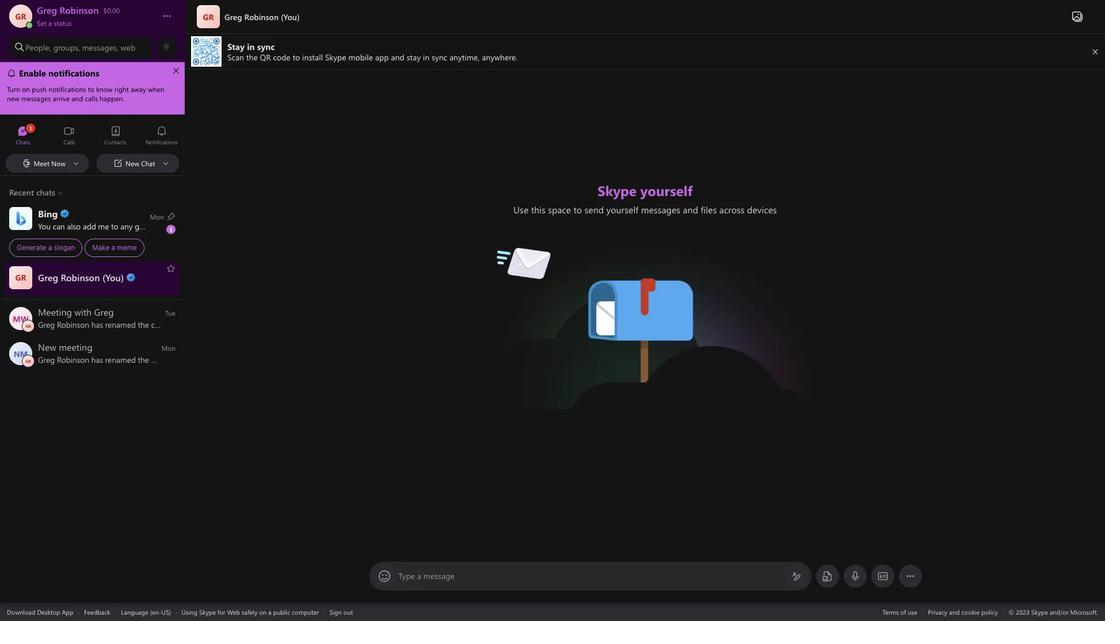 Task type: locate. For each thing, give the bounding box(es) containing it.
terms of use
[[883, 608, 918, 617]]

of
[[901, 608, 906, 617]]

slogan
[[54, 243, 75, 252]]

using skype for web safely on a public computer link
[[182, 608, 319, 617]]

a for status
[[48, 18, 52, 28]]

message
[[423, 571, 455, 582]]

set
[[37, 18, 46, 28]]

a right type at left bottom
[[417, 571, 421, 582]]

make
[[92, 243, 109, 252]]

sign
[[330, 608, 342, 617]]

a left slogan
[[48, 243, 52, 252]]

app
[[62, 608, 73, 617]]

a
[[48, 18, 52, 28], [48, 243, 52, 252], [111, 243, 115, 252], [417, 571, 421, 582], [268, 608, 272, 617]]

generate a slogan
[[17, 243, 75, 252]]

a right the on on the bottom left of the page
[[268, 608, 272, 617]]

using skype for web safely on a public computer
[[182, 608, 319, 617]]

computer
[[292, 608, 319, 617]]

sign out link
[[330, 608, 353, 617]]

us)
[[161, 608, 171, 617]]

set a status
[[37, 18, 72, 28]]

type a message
[[398, 571, 455, 582]]

make a meme
[[92, 243, 137, 252]]

privacy and cookie policy
[[928, 608, 998, 617]]

tab list
[[0, 121, 185, 153]]

privacy
[[928, 608, 948, 617]]

a right set
[[48, 18, 52, 28]]

a inside set a status button
[[48, 18, 52, 28]]

download
[[7, 608, 35, 617]]

generate
[[17, 243, 46, 252]]

Type a message text field
[[399, 571, 783, 583]]

desktop
[[37, 608, 60, 617]]

a for meme
[[111, 243, 115, 252]]

cookie
[[962, 608, 980, 617]]

on
[[259, 608, 267, 617]]

web
[[227, 608, 240, 617]]

people, groups, messages, web button
[[9, 37, 153, 58]]

meme
[[117, 243, 137, 252]]

feedback
[[84, 608, 110, 617]]

a right the make
[[111, 243, 115, 252]]

out
[[344, 608, 353, 617]]

language (en-us)
[[121, 608, 171, 617]]

terms
[[883, 608, 899, 617]]



Task type: describe. For each thing, give the bounding box(es) containing it.
a for message
[[417, 571, 421, 582]]

type
[[398, 571, 415, 582]]

policy
[[982, 608, 998, 617]]

feedback link
[[84, 608, 110, 617]]

use
[[908, 608, 918, 617]]

web
[[121, 42, 135, 53]]

for
[[218, 608, 225, 617]]

privacy and cookie policy link
[[928, 608, 998, 617]]

sign out
[[330, 608, 353, 617]]

groups,
[[53, 42, 80, 53]]

public
[[273, 608, 290, 617]]

people, groups, messages, web
[[25, 42, 135, 53]]

set a status button
[[37, 16, 151, 28]]

a for slogan
[[48, 243, 52, 252]]

language
[[121, 608, 148, 617]]

download desktop app link
[[7, 608, 73, 617]]

safely
[[242, 608, 258, 617]]

(en-
[[150, 608, 161, 617]]

terms of use link
[[883, 608, 918, 617]]

status
[[54, 18, 72, 28]]

language (en-us) link
[[121, 608, 171, 617]]

skype
[[199, 608, 216, 617]]

messages,
[[82, 42, 118, 53]]

people,
[[25, 42, 51, 53]]

using
[[182, 608, 197, 617]]

and
[[949, 608, 960, 617]]

download desktop app
[[7, 608, 73, 617]]



Task type: vqa. For each thing, say whether or not it's contained in the screenshot.
'4:11'
no



